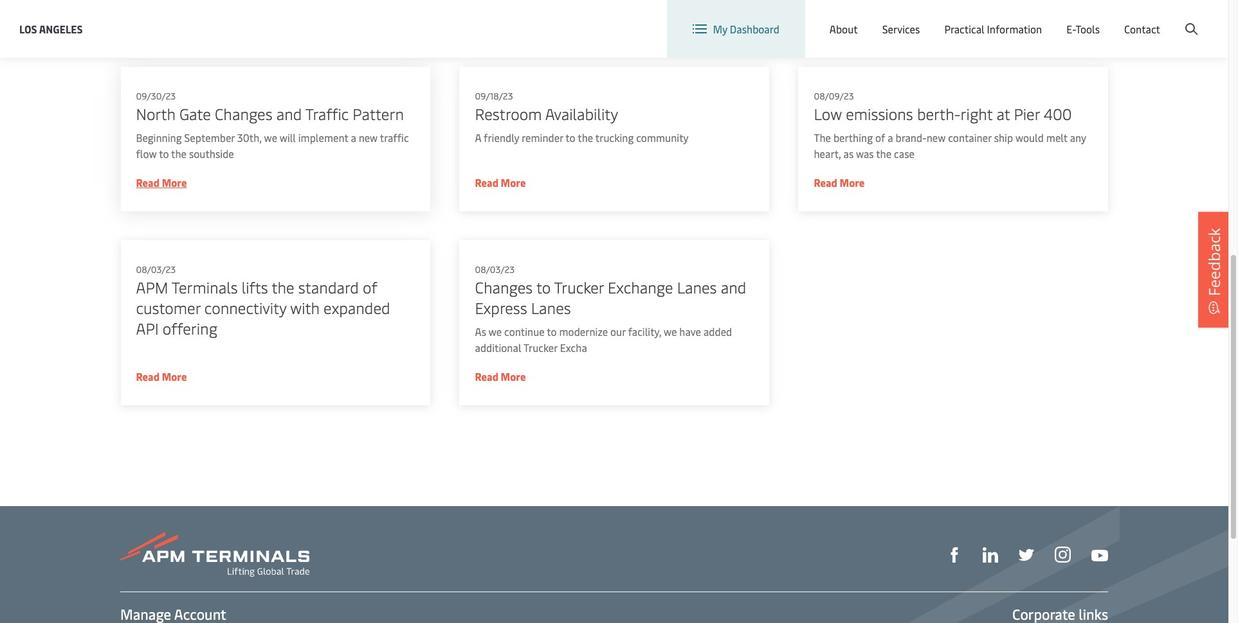 Task type: vqa. For each thing, say whether or not it's contained in the screenshot.
reminder
yes



Task type: describe. For each thing, give the bounding box(es) containing it.
read for beginning september 30th, we will implement a new traffic flow to the southside
[[136, 176, 159, 190]]

more for beginning september 30th, we will implement a new traffic flow to the southside
[[162, 176, 187, 190]]

as
[[843, 147, 853, 161]]

more for apm terminals lifts the standard of customer connectivity with expanded api offering
[[162, 370, 187, 384]]

09/18/23
[[475, 90, 513, 102]]

08/09/23
[[814, 90, 854, 102]]

my
[[713, 22, 727, 36]]

09/18/23 restroom availability a friendly reminder to the trucking community
[[475, 90, 688, 145]]

community
[[636, 131, 688, 145]]

contact
[[1124, 22, 1160, 36]]

pier
[[1014, 104, 1040, 124]]

would
[[1015, 131, 1044, 145]]

services button
[[882, 0, 920, 58]]

right
[[960, 104, 992, 124]]

berthing
[[833, 131, 873, 145]]

shape link
[[947, 547, 962, 564]]

melt
[[1046, 131, 1067, 145]]

the inside the 08/03/23 apm terminals lifts the standard of customer connectivity with expanded api offering
[[271, 277, 294, 298]]

connectivity
[[204, 298, 286, 318]]

any
[[1070, 131, 1086, 145]]

restroom
[[475, 104, 541, 124]]

availability
[[545, 104, 618, 124]]

a inside 09/30/23 north gate changes and traffic pattern beginning september 30th, we will implement a new traffic flow to the southside
[[350, 131, 356, 145]]

beginning
[[136, 131, 181, 145]]

flow
[[136, 147, 156, 161]]

information
[[987, 22, 1042, 36]]

a
[[475, 131, 481, 145]]

my dashboard button
[[693, 0, 779, 58]]

los
[[19, 22, 37, 36]]

global menu
[[1078, 12, 1137, 26]]

the
[[814, 131, 831, 145]]

heart,
[[814, 147, 841, 161]]

to right continue
[[547, 325, 556, 339]]

read for as we continue to modernize our facility, we have added additional trucker excha
[[475, 370, 498, 384]]

changes inside 09/30/23 north gate changes and traffic pattern beginning september 30th, we will implement a new traffic flow to the southside
[[214, 104, 272, 124]]

Page number field
[[1043, 461, 1063, 481]]

berth-
[[917, 104, 960, 124]]

exchange
[[607, 277, 673, 298]]

08/03/23 changes to trucker exchange lanes and express lanes as we continue to modernize our facility, we have added additional trucker excha
[[475, 264, 746, 355]]

angeles
[[39, 22, 83, 36]]

low
[[814, 104, 842, 124]]

excha
[[560, 341, 587, 355]]

global menu button
[[1050, 0, 1149, 38]]

offering
[[162, 318, 217, 339]]

twitter image
[[1019, 548, 1034, 564]]

gate
[[179, 104, 211, 124]]

08/03/23 for apm
[[136, 264, 175, 276]]

to inside 09/18/23 restroom availability a friendly reminder to the trucking community
[[565, 131, 575, 145]]

traffic
[[380, 131, 408, 145]]

api
[[136, 318, 158, 339]]

e-tools
[[1067, 22, 1100, 36]]

customer
[[136, 298, 200, 318]]

expanded
[[323, 298, 390, 318]]

menu
[[1110, 12, 1137, 26]]

case
[[894, 147, 914, 161]]

read more for apm terminals lifts the standard of customer connectivity with expanded api offering
[[136, 370, 187, 384]]

standard
[[298, 277, 359, 298]]

of inside the 08/03/23 apm terminals lifts the standard of customer connectivity with expanded api offering
[[362, 277, 377, 298]]

09/30/23
[[136, 90, 175, 102]]

the inside 09/30/23 north gate changes and traffic pattern beginning september 30th, we will implement a new traffic flow to the southside
[[171, 147, 186, 161]]

08/03/23 apm terminals lifts the standard of customer connectivity with expanded api offering
[[136, 264, 390, 339]]

our
[[610, 325, 625, 339]]

location
[[997, 12, 1037, 26]]

with
[[290, 298, 319, 318]]

instagram image
[[1055, 548, 1071, 564]]

dashboard
[[730, 22, 779, 36]]

a inside '08/09/23 low emissions berth-right at pier 400 the berthing of a brand-new container ship would melt any heart, as was the case'
[[888, 131, 893, 145]]

more for as we continue to modernize our facility, we have added additional trucker excha
[[500, 370, 525, 384]]

about button
[[830, 0, 858, 58]]

read for apm terminals lifts the standard of customer connectivity with expanded api offering
[[136, 370, 159, 384]]

my dashboard
[[713, 22, 779, 36]]

1 vertical spatial trucker
[[523, 341, 557, 355]]

08/03/23 for changes
[[475, 264, 514, 276]]

modernize
[[559, 325, 608, 339]]

will
[[279, 131, 295, 145]]

switch location
[[964, 12, 1037, 26]]

terminals
[[171, 277, 237, 298]]



Task type: locate. For each thing, give the bounding box(es) containing it.
0 horizontal spatial of
[[362, 277, 377, 298]]

september
[[184, 131, 234, 145]]

fill 44 link
[[1019, 547, 1034, 564]]

friendly
[[483, 131, 519, 145]]

0 horizontal spatial lanes
[[531, 298, 571, 318]]

read for the berthing of a brand-new container ship would melt any heart, as was the case
[[814, 176, 837, 190]]

pattern
[[352, 104, 404, 124]]

to
[[565, 131, 575, 145], [159, 147, 168, 161], [536, 277, 550, 298], [547, 325, 556, 339]]

0 horizontal spatial a
[[350, 131, 356, 145]]

more down friendly
[[500, 176, 525, 190]]

los angeles link
[[19, 21, 83, 37]]

more down as
[[839, 176, 864, 190]]

you tube link
[[1092, 547, 1108, 563]]

0 vertical spatial changes
[[214, 104, 272, 124]]

north
[[136, 104, 175, 124]]

have
[[679, 325, 701, 339]]

the right 'lifts'
[[271, 277, 294, 298]]

1 vertical spatial and
[[721, 277, 746, 298]]

los angeles
[[19, 22, 83, 36]]

1 horizontal spatial we
[[488, 325, 502, 339]]

we
[[264, 131, 277, 145], [488, 325, 502, 339], [663, 325, 677, 339]]

changes up continue
[[475, 277, 532, 298]]

09/30/23 north gate changes and traffic pattern beginning september 30th, we will implement a new traffic flow to the southside
[[136, 90, 408, 161]]

1 horizontal spatial 08/03/23
[[475, 264, 514, 276]]

practical information button
[[944, 0, 1042, 58]]

facility,
[[628, 325, 661, 339]]

express
[[475, 298, 527, 318]]

of down emissions
[[875, 131, 885, 145]]

to inside 09/30/23 north gate changes and traffic pattern beginning september 30th, we will implement a new traffic flow to the southside
[[159, 147, 168, 161]]

the inside '08/09/23 low emissions berth-right at pier 400 the berthing of a brand-new container ship would melt any heart, as was the case'
[[876, 147, 891, 161]]

new down "pattern"
[[358, 131, 377, 145]]

of
[[875, 131, 885, 145], [362, 277, 377, 298]]

e-
[[1067, 22, 1076, 36]]

read for a friendly reminder to the trucking community
[[475, 176, 498, 190]]

was
[[856, 147, 874, 161]]

read down a
[[475, 176, 498, 190]]

1 horizontal spatial a
[[888, 131, 893, 145]]

the down availability
[[577, 131, 593, 145]]

container
[[948, 131, 991, 145]]

tools
[[1076, 22, 1100, 36]]

trucking
[[595, 131, 633, 145]]

apmt footer logo image
[[120, 533, 309, 578]]

more down additional
[[500, 370, 525, 384]]

more down beginning
[[162, 176, 187, 190]]

facebook image
[[947, 548, 962, 564]]

to down availability
[[565, 131, 575, 145]]

southside
[[189, 147, 234, 161]]

implement
[[298, 131, 348, 145]]

0 horizontal spatial new
[[358, 131, 377, 145]]

lanes
[[677, 277, 717, 298], [531, 298, 571, 318]]

a right implement
[[350, 131, 356, 145]]

linkedin__x28_alt_x29__3_ link
[[983, 547, 998, 564]]

of right standard
[[362, 277, 377, 298]]

30th,
[[237, 131, 261, 145]]

0 horizontal spatial we
[[264, 131, 277, 145]]

the inside 09/18/23 restroom availability a friendly reminder to the trucking community
[[577, 131, 593, 145]]

1 horizontal spatial lanes
[[677, 277, 717, 298]]

changes inside 08/03/23 changes to trucker exchange lanes and express lanes as we continue to modernize our facility, we have added additional trucker excha
[[475, 277, 532, 298]]

feedback
[[1203, 228, 1225, 297]]

emissions
[[846, 104, 913, 124]]

read
[[136, 176, 159, 190], [475, 176, 498, 190], [814, 176, 837, 190], [136, 370, 159, 384], [475, 370, 498, 384]]

1 vertical spatial of
[[362, 277, 377, 298]]

we inside 09/30/23 north gate changes and traffic pattern beginning september 30th, we will implement a new traffic flow to the southside
[[264, 131, 277, 145]]

traffic
[[305, 104, 348, 124]]

instagram link
[[1055, 546, 1071, 564]]

trucker
[[554, 277, 604, 298], [523, 341, 557, 355]]

read down flow
[[136, 176, 159, 190]]

and
[[276, 104, 302, 124], [721, 277, 746, 298]]

switch location button
[[943, 12, 1037, 26]]

practical
[[944, 22, 985, 36]]

global
[[1078, 12, 1108, 26]]

to right express at the left of page
[[536, 277, 550, 298]]

1 new from the left
[[358, 131, 377, 145]]

as
[[475, 325, 486, 339]]

the right was
[[876, 147, 891, 161]]

2 horizontal spatial we
[[663, 325, 677, 339]]

08/03/23 up express at the left of page
[[475, 264, 514, 276]]

at
[[996, 104, 1010, 124]]

1 a from the left
[[350, 131, 356, 145]]

0 vertical spatial trucker
[[554, 277, 604, 298]]

read down api
[[136, 370, 159, 384]]

read more down api
[[136, 370, 187, 384]]

2 08/03/23 from the left
[[475, 264, 514, 276]]

1 08/03/23 from the left
[[136, 264, 175, 276]]

0 horizontal spatial changes
[[214, 104, 272, 124]]

a
[[350, 131, 356, 145], [888, 131, 893, 145]]

08/03/23 inside the 08/03/23 apm terminals lifts the standard of customer connectivity with expanded api offering
[[136, 264, 175, 276]]

and up the added
[[721, 277, 746, 298]]

0 horizontal spatial and
[[276, 104, 302, 124]]

e-tools button
[[1067, 0, 1100, 58]]

trucker down continue
[[523, 341, 557, 355]]

400
[[1043, 104, 1072, 124]]

0 vertical spatial and
[[276, 104, 302, 124]]

additional
[[475, 341, 521, 355]]

we for lanes
[[488, 325, 502, 339]]

and inside 09/30/23 north gate changes and traffic pattern beginning september 30th, we will implement a new traffic flow to the southside
[[276, 104, 302, 124]]

read more down flow
[[136, 176, 187, 190]]

a left brand-
[[888, 131, 893, 145]]

and up will
[[276, 104, 302, 124]]

more down offering
[[162, 370, 187, 384]]

apm
[[136, 277, 168, 298]]

the down beginning
[[171, 147, 186, 161]]

2 a from the left
[[888, 131, 893, 145]]

feedback button
[[1198, 212, 1230, 328]]

continue
[[504, 325, 544, 339]]

we left have
[[663, 325, 677, 339]]

08/03/23 inside 08/03/23 changes to trucker exchange lanes and express lanes as we continue to modernize our facility, we have added additional trucker excha
[[475, 264, 514, 276]]

contact button
[[1124, 0, 1160, 58]]

linkedin image
[[983, 548, 998, 564]]

switch
[[964, 12, 995, 26]]

08/09/23 low emissions berth-right at pier 400 the berthing of a brand-new container ship would melt any heart, as was the case
[[814, 90, 1086, 161]]

read more
[[136, 176, 187, 190], [475, 176, 525, 190], [814, 176, 864, 190], [136, 370, 187, 384], [475, 370, 525, 384]]

0 horizontal spatial 08/03/23
[[136, 264, 175, 276]]

read more for as we continue to modernize our facility, we have added additional trucker excha
[[475, 370, 525, 384]]

read more down as
[[814, 176, 864, 190]]

1 horizontal spatial new
[[926, 131, 945, 145]]

brand-
[[895, 131, 926, 145]]

services
[[882, 22, 920, 36]]

1 horizontal spatial of
[[875, 131, 885, 145]]

of inside '08/09/23 low emissions berth-right at pier 400 the berthing of a brand-new container ship would melt any heart, as was the case'
[[875, 131, 885, 145]]

reminder
[[521, 131, 563, 145]]

lanes up continue
[[531, 298, 571, 318]]

youtube image
[[1092, 551, 1108, 562]]

new inside '08/09/23 low emissions berth-right at pier 400 the berthing of a brand-new container ship would melt any heart, as was the case'
[[926, 131, 945, 145]]

more for a friendly reminder to the trucking community
[[500, 176, 525, 190]]

read down heart,
[[814, 176, 837, 190]]

read more for beginning september 30th, we will implement a new traffic flow to the southside
[[136, 176, 187, 190]]

practical information
[[944, 22, 1042, 36]]

1 vertical spatial changes
[[475, 277, 532, 298]]

2 new from the left
[[926, 131, 945, 145]]

0 vertical spatial of
[[875, 131, 885, 145]]

new inside 09/30/23 north gate changes and traffic pattern beginning september 30th, we will implement a new traffic flow to the southside
[[358, 131, 377, 145]]

read down additional
[[475, 370, 498, 384]]

read more for the berthing of a brand-new container ship would melt any heart, as was the case
[[814, 176, 864, 190]]

read more for a friendly reminder to the trucking community
[[475, 176, 525, 190]]

lanes up have
[[677, 277, 717, 298]]

and inside 08/03/23 changes to trucker exchange lanes and express lanes as we continue to modernize our facility, we have added additional trucker excha
[[721, 277, 746, 298]]

added
[[703, 325, 732, 339]]

more for the berthing of a brand-new container ship would melt any heart, as was the case
[[839, 176, 864, 190]]

read more down additional
[[475, 370, 525, 384]]

1 horizontal spatial and
[[721, 277, 746, 298]]

changes up 30th,
[[214, 104, 272, 124]]

1 horizontal spatial changes
[[475, 277, 532, 298]]

to down beginning
[[159, 147, 168, 161]]

ship
[[994, 131, 1013, 145]]

read more down friendly
[[475, 176, 525, 190]]

more
[[162, 176, 187, 190], [500, 176, 525, 190], [839, 176, 864, 190], [162, 370, 187, 384], [500, 370, 525, 384]]

the
[[577, 131, 593, 145], [171, 147, 186, 161], [876, 147, 891, 161], [271, 277, 294, 298]]

about
[[830, 22, 858, 36]]

new down berth-
[[926, 131, 945, 145]]

we for september
[[264, 131, 277, 145]]

08/03/23 up apm
[[136, 264, 175, 276]]

changes
[[214, 104, 272, 124], [475, 277, 532, 298]]

we left will
[[264, 131, 277, 145]]

lifts
[[241, 277, 268, 298]]

trucker up the modernize
[[554, 277, 604, 298]]

we right as
[[488, 325, 502, 339]]



